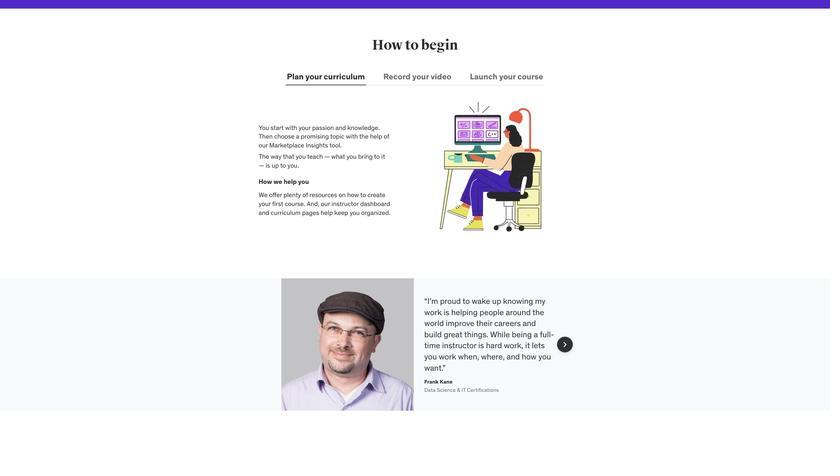 Task type: describe. For each thing, give the bounding box(es) containing it.
science
[[437, 387, 456, 394]]

what
[[331, 153, 345, 161]]

and up being at the right of page
[[523, 319, 536, 329]]

frank
[[424, 379, 439, 386]]

you up you.
[[296, 153, 306, 161]]

you start with your passion and knowledge. then choose a promising topic with the help of our marketplace insights tool.
[[259, 124, 389, 149]]

things.
[[464, 330, 488, 340]]

work,
[[504, 341, 523, 351]]

to left you.
[[280, 162, 286, 170]]

helping
[[451, 308, 478, 318]]

plenty
[[284, 191, 301, 199]]

help inside you start with your passion and knowledge. then choose a promising topic with the help of our marketplace insights tool.
[[370, 133, 382, 141]]

world
[[424, 319, 444, 329]]

1 horizontal spatial —
[[324, 153, 330, 161]]

plan your curriculum button
[[286, 69, 366, 85]]

it
[[462, 387, 466, 394]]

0 vertical spatial with
[[285, 124, 297, 132]]

up inside 'the way that you teach — what you bring to it — is up to you.'
[[272, 162, 279, 170]]

topic
[[330, 133, 344, 141]]

you down time
[[424, 352, 437, 363]]

the inside you start with your passion and knowledge. then choose a promising topic with the help of our marketplace insights tool.
[[359, 133, 369, 141]]

launch
[[470, 72, 497, 82]]

you up plenty
[[298, 178, 309, 186]]

instructor inside "we offer plenty of resources on how to create your first course. and, our instructor dashboard and curriculum pages help keep you organized."
[[332, 200, 359, 208]]

your for plan
[[305, 72, 322, 82]]

you down lets
[[538, 352, 551, 363]]

plan
[[287, 72, 304, 82]]

a inside "i'm proud to wake up knowing my work is helping people around the world improve their careers and build great things. while being a full- time instructor is hard work, it lets you work when, where, and how you want."
[[534, 330, 538, 340]]

and inside "we offer plenty of resources on how to create your first course. and, our instructor dashboard and curriculum pages help keep you organized."
[[259, 209, 269, 217]]

on
[[339, 191, 346, 199]]

carousel element
[[265, 279, 573, 412]]

course.
[[285, 200, 305, 208]]

how we help you
[[259, 178, 309, 186]]

our inside "we offer plenty of resources on how to create your first course. and, our instructor dashboard and curriculum pages help keep you organized."
[[321, 200, 330, 208]]

my
[[535, 297, 546, 307]]

how inside "we offer plenty of resources on how to create your first course. and, our instructor dashboard and curriculum pages help keep you organized."
[[347, 191, 359, 199]]

your inside "we offer plenty of resources on how to create your first course. and, our instructor dashboard and curriculum pages help keep you organized."
[[259, 200, 271, 208]]

improve
[[446, 319, 474, 329]]

their
[[476, 319, 492, 329]]

curriculum inside button
[[324, 72, 365, 82]]

then
[[259, 133, 273, 141]]

&
[[457, 387, 460, 394]]

build
[[424, 330, 442, 340]]

begin
[[421, 37, 458, 54]]

a inside you start with your passion and knowledge. then choose a promising topic with the help of our marketplace insights tool.
[[296, 133, 299, 141]]

marketplace
[[269, 141, 304, 149]]

tool.
[[329, 141, 342, 149]]

we
[[273, 178, 282, 186]]

the way that you teach — what you bring to it — is up to you.
[[259, 153, 385, 170]]

record
[[383, 72, 411, 82]]

to inside "we offer plenty of resources on how to create your first course. and, our instructor dashboard and curriculum pages help keep you organized."
[[360, 191, 366, 199]]

instructor inside "i'm proud to wake up knowing my work is helping people around the world improve their careers and build great things. while being a full- time instructor is hard work, it lets you work when, where, and how you want."
[[442, 341, 476, 351]]

bring
[[358, 153, 373, 161]]

where,
[[481, 352, 505, 363]]

great
[[444, 330, 462, 340]]

passion
[[312, 124, 334, 132]]

record your video
[[383, 72, 451, 82]]

your inside you start with your passion and knowledge. then choose a promising topic with the help of our marketplace insights tool.
[[299, 124, 311, 132]]

want."
[[424, 363, 446, 374]]

we offer plenty of resources on how to create your first course. and, our instructor dashboard and curriculum pages help keep you organized.
[[259, 191, 390, 217]]

how for how to begin
[[372, 37, 403, 54]]

hard
[[486, 341, 502, 351]]

around
[[506, 308, 531, 318]]

1 vertical spatial help
[[284, 178, 297, 186]]

wake
[[472, 297, 490, 307]]

launch your course
[[470, 72, 543, 82]]

help inside "we offer plenty of resources on how to create your first course. and, our instructor dashboard and curriculum pages help keep you organized."
[[321, 209, 333, 217]]

and down the work,
[[507, 352, 520, 363]]

start
[[271, 124, 284, 132]]

first
[[272, 200, 283, 208]]

1 vertical spatial work
[[439, 352, 456, 363]]

when,
[[458, 352, 479, 363]]

it inside 'the way that you teach — what you bring to it — is up to you.'
[[381, 153, 385, 161]]

launch your course button
[[469, 69, 545, 85]]



Task type: vqa. For each thing, say whether or not it's contained in the screenshot.
UP within the The way that you teach — what you bring to it — is up to you.
yes



Task type: locate. For each thing, give the bounding box(es) containing it.
people
[[480, 308, 504, 318]]

how down lets
[[522, 352, 537, 363]]

1 vertical spatial the
[[532, 308, 544, 318]]

1 horizontal spatial up
[[492, 297, 501, 307]]

0 horizontal spatial our
[[259, 141, 268, 149]]

0 horizontal spatial how
[[259, 178, 272, 186]]

you
[[259, 124, 269, 132]]

— left 'what'
[[324, 153, 330, 161]]

up down way
[[272, 162, 279, 170]]

choose
[[274, 133, 295, 141]]

your for record
[[412, 72, 429, 82]]

your inside "button"
[[412, 72, 429, 82]]

1 horizontal spatial instructor
[[442, 341, 476, 351]]

—
[[324, 153, 330, 161], [259, 162, 264, 170]]

1 vertical spatial how
[[259, 178, 272, 186]]

help down knowledge.
[[370, 133, 382, 141]]

a right choose
[[296, 133, 299, 141]]

it
[[381, 153, 385, 161], [525, 341, 530, 351]]

you right 'keep'
[[350, 209, 360, 217]]

work
[[424, 308, 442, 318], [439, 352, 456, 363]]

1 horizontal spatial is
[[444, 308, 449, 318]]

the down knowledge.
[[359, 133, 369, 141]]

it left lets
[[525, 341, 530, 351]]

up
[[272, 162, 279, 170], [492, 297, 501, 307]]

instructor down great
[[442, 341, 476, 351]]

0 horizontal spatial up
[[272, 162, 279, 170]]

0 vertical spatial of
[[384, 133, 389, 141]]

1 vertical spatial how
[[522, 352, 537, 363]]

0 vertical spatial is
[[266, 162, 270, 170]]

help
[[370, 133, 382, 141], [284, 178, 297, 186], [321, 209, 333, 217]]

of inside you start with your passion and knowledge. then choose a promising topic with the help of our marketplace insights tool.
[[384, 133, 389, 141]]

of inside "we offer plenty of resources on how to create your first course. and, our instructor dashboard and curriculum pages help keep you organized."
[[302, 191, 308, 199]]

is
[[266, 162, 270, 170], [444, 308, 449, 318], [478, 341, 484, 351]]

and up topic
[[335, 124, 346, 132]]

our down then
[[259, 141, 268, 149]]

time
[[424, 341, 440, 351]]

proud
[[440, 297, 461, 307]]

knowledge.
[[347, 124, 380, 132]]

help right we
[[284, 178, 297, 186]]

keep
[[334, 209, 348, 217]]

the down 'my'
[[532, 308, 544, 318]]

to
[[405, 37, 419, 54], [374, 153, 380, 161], [280, 162, 286, 170], [360, 191, 366, 199], [463, 297, 470, 307]]

your inside button
[[499, 72, 516, 82]]

it inside "i'm proud to wake up knowing my work is helping people around the world improve their careers and build great things. while being a full- time instructor is hard work, it lets you work when, where, and how you want."
[[525, 341, 530, 351]]

2 vertical spatial is
[[478, 341, 484, 351]]

2 vertical spatial help
[[321, 209, 333, 217]]

being
[[512, 330, 532, 340]]

your right "plan" on the left
[[305, 72, 322, 82]]

tab list
[[286, 69, 545, 86]]

the
[[359, 133, 369, 141], [532, 308, 544, 318]]

and down the we
[[259, 209, 269, 217]]

— down the
[[259, 162, 264, 170]]

video
[[431, 72, 451, 82]]

0 vertical spatial help
[[370, 133, 382, 141]]

0 vertical spatial how
[[372, 37, 403, 54]]

instructor
[[332, 200, 359, 208], [442, 341, 476, 351]]

your down the we
[[259, 200, 271, 208]]

to right bring
[[374, 153, 380, 161]]

0 horizontal spatial of
[[302, 191, 308, 199]]

to left the create
[[360, 191, 366, 199]]

you.
[[287, 162, 299, 170]]

our down resources
[[321, 200, 330, 208]]

pages
[[302, 209, 319, 217]]

to left the begin
[[405, 37, 419, 54]]

resources
[[309, 191, 337, 199]]

2 horizontal spatial help
[[370, 133, 382, 141]]

lets
[[532, 341, 545, 351]]

0 horizontal spatial the
[[359, 133, 369, 141]]

with right topic
[[346, 133, 358, 141]]

your
[[305, 72, 322, 82], [412, 72, 429, 82], [499, 72, 516, 82], [299, 124, 311, 132], [259, 200, 271, 208]]

with up choose
[[285, 124, 297, 132]]

how left we
[[259, 178, 272, 186]]

your left course
[[499, 72, 516, 82]]

you
[[296, 153, 306, 161], [347, 153, 357, 161], [298, 178, 309, 186], [350, 209, 360, 217], [424, 352, 437, 363], [538, 352, 551, 363]]

is down the
[[266, 162, 270, 170]]

your left video
[[412, 72, 429, 82]]

1 horizontal spatial help
[[321, 209, 333, 217]]

1 vertical spatial instructor
[[442, 341, 476, 351]]

1 horizontal spatial how
[[522, 352, 537, 363]]

curriculum
[[324, 72, 365, 82], [271, 209, 300, 217]]

that
[[283, 153, 294, 161]]

0 horizontal spatial with
[[285, 124, 297, 132]]

0 vertical spatial —
[[324, 153, 330, 161]]

up up people
[[492, 297, 501, 307]]

teach
[[307, 153, 323, 161]]

is inside 'the way that you teach — what you bring to it — is up to you.'
[[266, 162, 270, 170]]

promising
[[301, 133, 329, 141]]

certifications
[[467, 387, 499, 394]]

your for launch
[[499, 72, 516, 82]]

next image
[[560, 340, 570, 351]]

how for how we help you
[[259, 178, 272, 186]]

our inside you start with your passion and knowledge. then choose a promising topic with the help of our marketplace insights tool.
[[259, 141, 268, 149]]

frank kane data science & it certifications
[[424, 379, 499, 394]]

how
[[372, 37, 403, 54], [259, 178, 272, 186]]

to inside "i'm proud to wake up knowing my work is helping people around the world improve their careers and build great things. while being a full- time instructor is hard work, it lets you work when, where, and how you want."
[[463, 297, 470, 307]]

our
[[259, 141, 268, 149], [321, 200, 330, 208]]

1 vertical spatial it
[[525, 341, 530, 351]]

0 vertical spatial instructor
[[332, 200, 359, 208]]

1 horizontal spatial with
[[346, 133, 358, 141]]

organized.
[[361, 209, 390, 217]]

offer
[[269, 191, 282, 199]]

with
[[285, 124, 297, 132], [346, 133, 358, 141]]

curriculum inside "we offer plenty of resources on how to create your first course. and, our instructor dashboard and curriculum pages help keep you organized."
[[271, 209, 300, 217]]

full-
[[540, 330, 554, 340]]

0 vertical spatial it
[[381, 153, 385, 161]]

0 vertical spatial our
[[259, 141, 268, 149]]

is down proud
[[444, 308, 449, 318]]

1 vertical spatial a
[[534, 330, 538, 340]]

dashboard
[[360, 200, 390, 208]]

0 horizontal spatial instructor
[[332, 200, 359, 208]]

0 vertical spatial the
[[359, 133, 369, 141]]

a left the full-
[[534, 330, 538, 340]]

your inside button
[[305, 72, 322, 82]]

knowing
[[503, 297, 533, 307]]

you right 'what'
[[347, 153, 357, 161]]

0 vertical spatial work
[[424, 308, 442, 318]]

kane
[[440, 379, 453, 386]]

your up promising
[[299, 124, 311, 132]]

1 vertical spatial our
[[321, 200, 330, 208]]

1 horizontal spatial the
[[532, 308, 544, 318]]

it right bring
[[381, 153, 385, 161]]

1 vertical spatial up
[[492, 297, 501, 307]]

tab list containing plan your curriculum
[[286, 69, 545, 86]]

course
[[517, 72, 543, 82]]

way
[[271, 153, 282, 161]]

1 horizontal spatial a
[[534, 330, 538, 340]]

data
[[424, 387, 436, 394]]

1 horizontal spatial curriculum
[[324, 72, 365, 82]]

work up world
[[424, 308, 442, 318]]

how
[[347, 191, 359, 199], [522, 352, 537, 363]]

to up helping
[[463, 297, 470, 307]]

"i'm proud to wake up knowing my work is helping people around the world improve their careers and build great things. while being a full- time instructor is hard work, it lets you work when, where, and how you want."
[[424, 297, 554, 374]]

we
[[259, 191, 268, 199]]

while
[[490, 330, 510, 340]]

instructor down on
[[332, 200, 359, 208]]

is down things.
[[478, 341, 484, 351]]

1 vertical spatial —
[[259, 162, 264, 170]]

0 horizontal spatial is
[[266, 162, 270, 170]]

1 horizontal spatial of
[[384, 133, 389, 141]]

help left 'keep'
[[321, 209, 333, 217]]

insights
[[306, 141, 328, 149]]

2 horizontal spatial is
[[478, 341, 484, 351]]

0 vertical spatial up
[[272, 162, 279, 170]]

how inside "i'm proud to wake up knowing my work is helping people around the world improve their careers and build great things. while being a full- time instructor is hard work, it lets you work when, where, and how you want."
[[522, 352, 537, 363]]

0 horizontal spatial curriculum
[[271, 209, 300, 217]]

0 horizontal spatial a
[[296, 133, 299, 141]]

1 vertical spatial of
[[302, 191, 308, 199]]

0 vertical spatial how
[[347, 191, 359, 199]]

up inside "i'm proud to wake up knowing my work is helping people around the world improve their careers and build great things. while being a full- time instructor is hard work, it lets you work when, where, and how you want."
[[492, 297, 501, 307]]

plan your curriculum
[[287, 72, 365, 82]]

1 horizontal spatial how
[[372, 37, 403, 54]]

you inside "we offer plenty of resources on how to create your first course. and, our instructor dashboard and curriculum pages help keep you organized."
[[350, 209, 360, 217]]

how to begin
[[372, 37, 458, 54]]

and
[[335, 124, 346, 132], [259, 209, 269, 217], [523, 319, 536, 329], [507, 352, 520, 363]]

create
[[368, 191, 385, 199]]

and,
[[307, 200, 319, 208]]

how right on
[[347, 191, 359, 199]]

careers
[[494, 319, 521, 329]]

0 vertical spatial a
[[296, 133, 299, 141]]

1 vertical spatial is
[[444, 308, 449, 318]]

a
[[296, 133, 299, 141], [534, 330, 538, 340]]

1 horizontal spatial it
[[525, 341, 530, 351]]

0 horizontal spatial help
[[284, 178, 297, 186]]

1 vertical spatial with
[[346, 133, 358, 141]]

1 horizontal spatial our
[[321, 200, 330, 208]]

the inside "i'm proud to wake up knowing my work is helping people around the world improve their careers and build great things. while being a full- time instructor is hard work, it lets you work when, where, and how you want."
[[532, 308, 544, 318]]

0 horizontal spatial —
[[259, 162, 264, 170]]

0 horizontal spatial how
[[347, 191, 359, 199]]

the
[[259, 153, 269, 161]]

of
[[384, 133, 389, 141], [302, 191, 308, 199]]

"i'm
[[424, 297, 438, 307]]

1 vertical spatial curriculum
[[271, 209, 300, 217]]

0 horizontal spatial it
[[381, 153, 385, 161]]

record your video button
[[382, 69, 453, 85]]

0 vertical spatial curriculum
[[324, 72, 365, 82]]

and inside you start with your passion and knowledge. then choose a promising topic with the help of our marketplace insights tool.
[[335, 124, 346, 132]]

how up record
[[372, 37, 403, 54]]

work up "want."" at the right bottom of the page
[[439, 352, 456, 363]]



